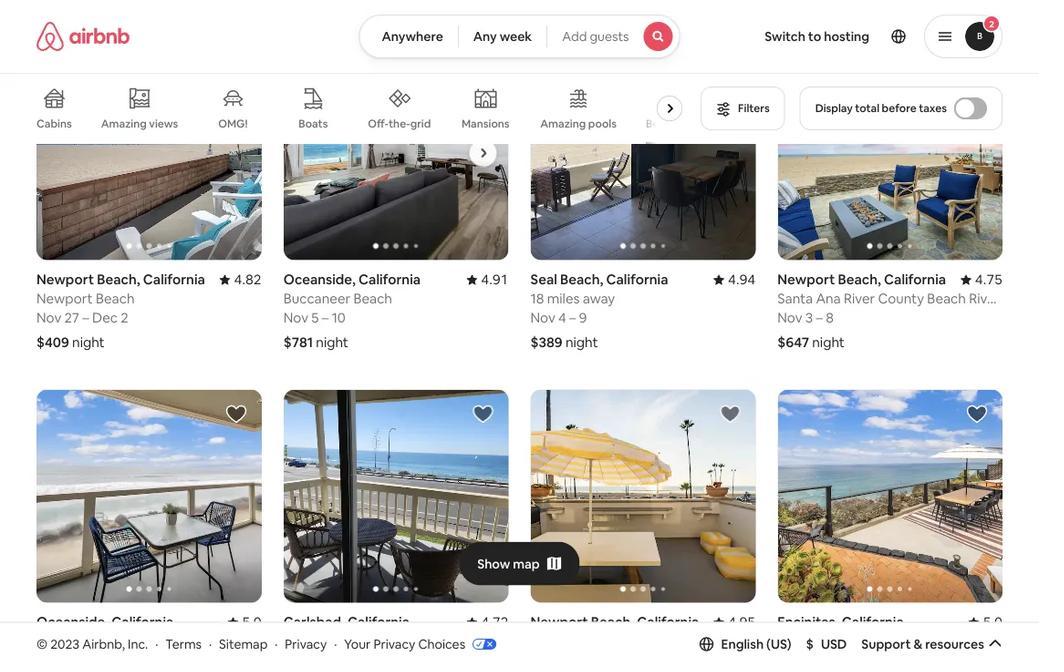 Task type: vqa. For each thing, say whether or not it's contained in the screenshot.


Task type: locate. For each thing, give the bounding box(es) containing it.
0 vertical spatial ana
[[816, 290, 841, 308]]

4.75 out of 5 average rating image
[[960, 271, 1003, 289]]

4.94 out of 5 average rating image
[[713, 271, 756, 289]]

usd
[[821, 637, 847, 653]]

beach, inside newport beach, california newport beach nov 27 – dec 2 $409 night
[[97, 271, 140, 289]]

county inside encinitas, california encinitas beach county park
[[878, 633, 925, 651]]

$781
[[283, 334, 313, 351]]

2 button
[[924, 15, 1003, 58]]

· right inc.
[[155, 636, 158, 653]]

1 vertical spatial 2
[[121, 309, 128, 327]]

1 nov from the left
[[36, 309, 61, 327]]

display total before taxes
[[815, 101, 947, 115]]

4.82 out of 5 average rating image
[[219, 271, 262, 289]]

switch
[[765, 28, 805, 45]]

– right 27
[[82, 309, 89, 327]]

any week
[[473, 28, 532, 45]]

$647
[[778, 334, 809, 351]]

2 night from the left
[[316, 334, 348, 351]]

nov inside oceanside, california buccaneer beach nov 5 – 10 $781 night
[[283, 309, 308, 327]]

nov left 27
[[36, 309, 61, 327]]

27
[[64, 309, 79, 327]]

seal
[[531, 271, 557, 289]]

oceanside,
[[283, 271, 356, 289], [36, 614, 109, 632]]

1 vertical spatial jetties
[[531, 651, 574, 667]]

None search field
[[359, 15, 680, 58]]

·
[[155, 636, 158, 653], [209, 636, 212, 653], [275, 636, 278, 653], [334, 636, 337, 653]]

2 5.0 from the left
[[983, 614, 1003, 632]]

0 horizontal spatial buccaneer
[[36, 633, 103, 651]]

views
[[149, 117, 178, 131]]

1 horizontal spatial amazing
[[540, 117, 586, 131]]

buccaneer inside oceanside, california buccaneer beach
[[36, 633, 103, 651]]

add to wishlist: newport beach, california image
[[225, 60, 247, 82], [719, 403, 741, 425]]

– right 3
[[816, 309, 823, 327]]

1 5.0 from the left
[[242, 614, 262, 632]]

5.0 out of 5 average rating image up the sitemap link
[[228, 614, 262, 632]]

1 5.0 out of 5 average rating image from the left
[[228, 614, 262, 632]]

santa down map
[[531, 633, 566, 651]]

amazing left the pools
[[540, 117, 586, 131]]

santa up 3
[[778, 290, 813, 308]]

5.0 out of 5 average rating image for oceanside, california buccaneer beach
[[228, 614, 262, 632]]

2
[[989, 18, 994, 30], [121, 309, 128, 327]]

mansions
[[462, 117, 510, 131]]

beach,
[[97, 271, 140, 289], [560, 271, 603, 289], [838, 271, 881, 289], [591, 614, 634, 632]]

privacy right your
[[374, 636, 415, 653]]

0 horizontal spatial newport beach, california santa ana river county beach river jetties
[[531, 614, 753, 667]]

1 horizontal spatial jetties
[[778, 307, 821, 325]]

beach inside carlsbad, california tamarack surf beach
[[377, 633, 415, 651]]

©
[[36, 636, 48, 653]]

5.0 up terms · sitemap · privacy at the left bottom
[[242, 614, 262, 632]]

buccaneer inside oceanside, california buccaneer beach nov 5 – 10 $781 night
[[283, 290, 350, 308]]

0 vertical spatial buccaneer
[[283, 290, 350, 308]]

pools
[[588, 117, 617, 131]]

beach inside oceanside, california buccaneer beach nov 5 – 10 $781 night
[[353, 290, 392, 308]]

0 horizontal spatial amazing
[[101, 117, 147, 131]]

beach, for nov 27 – dec 2
[[97, 271, 140, 289]]

0 vertical spatial add to wishlist: newport beach, california image
[[225, 60, 247, 82]]

sitemap link
[[219, 636, 268, 653]]

0 horizontal spatial ana
[[569, 633, 594, 651]]

0 horizontal spatial 2
[[121, 309, 128, 327]]

amazing left views
[[101, 117, 147, 131]]

river
[[844, 290, 875, 308], [969, 290, 1000, 308], [597, 633, 628, 651], [722, 633, 753, 651]]

beach
[[96, 290, 135, 308], [353, 290, 392, 308], [927, 290, 966, 308], [106, 633, 145, 651], [377, 633, 415, 651], [680, 633, 719, 651], [837, 633, 875, 651]]

amazing for amazing views
[[101, 117, 147, 131]]

· left privacy "link"
[[275, 636, 278, 653]]

1 horizontal spatial oceanside,
[[283, 271, 356, 289]]

airbnb,
[[82, 636, 125, 653]]

1 horizontal spatial buccaneer
[[283, 290, 350, 308]]

1 – from the left
[[82, 309, 89, 327]]

anywhere
[[382, 28, 443, 45]]

the-
[[389, 117, 410, 131]]

0 vertical spatial jetties
[[778, 307, 821, 325]]

before
[[882, 101, 917, 115]]

nov left 3
[[778, 309, 802, 327]]

1 horizontal spatial 5.0
[[983, 614, 1003, 632]]

1 vertical spatial santa
[[531, 633, 566, 651]]

5.0 out of 5 average rating image
[[228, 614, 262, 632], [969, 614, 1003, 632]]

0 horizontal spatial santa
[[531, 633, 566, 651]]

oceanside, up 2023
[[36, 614, 109, 632]]

privacy link
[[285, 636, 327, 653]]

beach inside newport beach, california newport beach nov 27 – dec 2 $409 night
[[96, 290, 135, 308]]

amazing views
[[101, 117, 178, 131]]

boats
[[299, 117, 328, 131]]

$ usd
[[806, 637, 847, 653]]

2 – from the left
[[322, 309, 329, 327]]

5.0 out of 5 average rating image for encinitas, california encinitas beach county park
[[969, 614, 1003, 632]]

1 horizontal spatial privacy
[[374, 636, 415, 653]]

night down 27
[[72, 334, 105, 351]]

privacy down carlsbad,
[[285, 636, 327, 653]]

5.0 for oceanside, california buccaneer beach
[[242, 614, 262, 632]]

–
[[82, 309, 89, 327], [322, 309, 329, 327], [569, 309, 576, 327], [816, 309, 823, 327]]

0 horizontal spatial privacy
[[285, 636, 327, 653]]

1 horizontal spatial ana
[[816, 290, 841, 308]]

0 vertical spatial 2
[[989, 18, 994, 30]]

5.0
[[242, 614, 262, 632], [983, 614, 1003, 632]]

add to wishlist: oceanside, california image
[[472, 60, 494, 82], [225, 403, 247, 425]]

4 · from the left
[[334, 636, 337, 653]]

amazing
[[101, 117, 147, 131], [540, 117, 586, 131]]

privacy
[[285, 636, 327, 653], [374, 636, 415, 653]]

– left 9
[[569, 309, 576, 327]]

1 horizontal spatial newport beach, california santa ana river county beach river jetties
[[778, 271, 1000, 325]]

4.91 out of 5 average rating image
[[466, 271, 509, 289]]

encinitas
[[778, 633, 834, 651]]

california
[[143, 271, 205, 289], [359, 271, 421, 289], [606, 271, 668, 289], [884, 271, 946, 289], [112, 614, 174, 632], [348, 614, 410, 632], [637, 614, 699, 632], [842, 614, 904, 632]]

3 – from the left
[[569, 309, 576, 327]]

0 horizontal spatial 5.0 out of 5 average rating image
[[228, 614, 262, 632]]

away
[[583, 290, 615, 308]]

0 vertical spatial add to wishlist: oceanside, california image
[[472, 60, 494, 82]]

dec
[[92, 309, 118, 327]]

add to wishlist: newport beach, california image for newport beach
[[225, 60, 247, 82]]

10
[[332, 309, 346, 327]]

any week button
[[458, 15, 548, 58]]

display total before taxes button
[[800, 87, 1003, 130]]

0 horizontal spatial 5.0
[[242, 614, 262, 632]]

· left your
[[334, 636, 337, 653]]

2 5.0 out of 5 average rating image from the left
[[969, 614, 1003, 632]]

night down 10
[[316, 334, 348, 351]]

4 night from the left
[[812, 334, 845, 351]]

– right 5
[[322, 309, 329, 327]]

california inside encinitas, california encinitas beach county park
[[842, 614, 904, 632]]

buccaneer for oceanside, california buccaneer beach nov 5 – 10 $781 night
[[283, 290, 350, 308]]

1 vertical spatial buccaneer
[[36, 633, 103, 651]]

santa
[[778, 290, 813, 308], [531, 633, 566, 651]]

oceanside, inside oceanside, california buccaneer beach
[[36, 614, 109, 632]]

jetties
[[778, 307, 821, 325], [531, 651, 574, 667]]

0 vertical spatial oceanside,
[[283, 271, 356, 289]]

3 night from the left
[[566, 334, 598, 351]]

nov left 4
[[531, 309, 555, 327]]

resources
[[925, 637, 984, 653]]

2 · from the left
[[209, 636, 212, 653]]

filters button
[[701, 87, 785, 130]]

filters
[[738, 101, 770, 115]]

terms link
[[165, 636, 202, 653]]

4.91
[[481, 271, 509, 289]]

ana
[[816, 290, 841, 308], [569, 633, 594, 651]]

grid
[[410, 117, 431, 131]]

california inside oceanside, california buccaneer beach
[[112, 614, 174, 632]]

newport beach, california santa ana river county beach river jetties
[[778, 271, 1000, 325], [531, 614, 753, 667]]

1 horizontal spatial add to wishlist: newport beach, california image
[[719, 403, 741, 425]]

4 – from the left
[[816, 309, 823, 327]]

1 horizontal spatial 2
[[989, 18, 994, 30]]

4 nov from the left
[[778, 309, 802, 327]]

0 horizontal spatial oceanside,
[[36, 614, 109, 632]]

0 horizontal spatial add to wishlist: newport beach, california image
[[225, 60, 247, 82]]

5.0 out of 5 average rating image up "resources"
[[969, 614, 1003, 632]]

5
[[311, 309, 319, 327]]

your
[[344, 636, 371, 653]]

buccaneer
[[283, 290, 350, 308], [36, 633, 103, 651]]

0 horizontal spatial add to wishlist: oceanside, california image
[[225, 403, 247, 425]]

1 horizontal spatial 5.0 out of 5 average rating image
[[969, 614, 1003, 632]]

1 vertical spatial oceanside,
[[36, 614, 109, 632]]

switch to hosting link
[[754, 17, 880, 56]]

nov left 5
[[283, 309, 308, 327]]

– inside nov 3 – 8 $647 night
[[816, 309, 823, 327]]

0 vertical spatial santa
[[778, 290, 813, 308]]

total
[[855, 101, 879, 115]]

night down 8
[[812, 334, 845, 351]]

1 night from the left
[[72, 334, 105, 351]]

2 inside newport beach, california newport beach nov 27 – dec 2 $409 night
[[121, 309, 128, 327]]

display
[[815, 101, 853, 115]]

week
[[500, 28, 532, 45]]

oceanside, up 5
[[283, 271, 356, 289]]

beach inside encinitas, california encinitas beach county park
[[837, 633, 875, 651]]

group
[[36, 46, 262, 260], [283, 46, 509, 260], [531, 46, 756, 260], [778, 46, 1003, 260], [36, 73, 703, 144], [36, 390, 262, 604], [283, 390, 509, 604], [531, 390, 756, 604], [778, 390, 1003, 604]]

1 vertical spatial newport beach, california santa ana river county beach river jetties
[[531, 614, 753, 667]]

omg!
[[218, 117, 248, 131]]

1 vertical spatial add to wishlist: newport beach, california image
[[719, 403, 741, 425]]

4.72 out of 5 average rating image
[[466, 614, 509, 632]]

nov
[[36, 309, 61, 327], [283, 309, 308, 327], [531, 309, 555, 327], [778, 309, 802, 327]]

2 privacy from the left
[[374, 636, 415, 653]]

5.0 for encinitas, california encinitas beach county park
[[983, 614, 1003, 632]]

choices
[[418, 636, 465, 653]]

night down 9
[[566, 334, 598, 351]]

surf
[[348, 633, 374, 651]]

2 nov from the left
[[283, 309, 308, 327]]

beach, inside seal beach, california 18 miles away nov 4 – 9 $389 night
[[560, 271, 603, 289]]

· right terms
[[209, 636, 212, 653]]

terms
[[165, 636, 202, 653]]

your privacy choices
[[344, 636, 465, 653]]

1 horizontal spatial santa
[[778, 290, 813, 308]]

5.0 up "resources"
[[983, 614, 1003, 632]]

oceanside, inside oceanside, california buccaneer beach nov 5 – 10 $781 night
[[283, 271, 356, 289]]

3 nov from the left
[[531, 309, 555, 327]]

1 vertical spatial ana
[[569, 633, 594, 651]]



Task type: describe. For each thing, give the bounding box(es) containing it.
group containing amazing views
[[36, 73, 703, 144]]

map
[[513, 556, 540, 573]]

4.72
[[481, 614, 509, 632]]

4.95 out of 5 average rating image
[[713, 614, 756, 632]]

anywhere button
[[359, 15, 459, 58]]

newport beach, california newport beach nov 27 – dec 2 $409 night
[[36, 271, 205, 351]]

california inside seal beach, california 18 miles away nov 4 – 9 $389 night
[[606, 271, 668, 289]]

add
[[562, 28, 587, 45]]

(us)
[[766, 637, 792, 653]]

taxes
[[919, 101, 947, 115]]

none search field containing anywhere
[[359, 15, 680, 58]]

4.94
[[728, 271, 756, 289]]

1 privacy from the left
[[285, 636, 327, 653]]

8
[[826, 309, 834, 327]]

switch to hosting
[[765, 28, 869, 45]]

4.82
[[234, 271, 262, 289]]

add to wishlist: seal beach, california image
[[719, 60, 741, 82]]

california inside newport beach, california newport beach nov 27 – dec 2 $409 night
[[143, 271, 205, 289]]

california inside oceanside, california buccaneer beach nov 5 – 10 $781 night
[[359, 271, 421, 289]]

– inside newport beach, california newport beach nov 27 – dec 2 $409 night
[[82, 309, 89, 327]]

night inside seal beach, california 18 miles away nov 4 – 9 $389 night
[[566, 334, 598, 351]]

hosting
[[824, 28, 869, 45]]

nov inside seal beach, california 18 miles away nov 4 – 9 $389 night
[[531, 309, 555, 327]]

miles
[[547, 290, 580, 308]]

2 inside 2 dropdown button
[[989, 18, 994, 30]]

add to wishlist: carlsbad, california image
[[472, 403, 494, 425]]

nov 3 – 8 $647 night
[[778, 309, 845, 351]]

carlsbad, california tamarack surf beach
[[283, 614, 415, 651]]

night inside oceanside, california buccaneer beach nov 5 – 10 $781 night
[[316, 334, 348, 351]]

support
[[862, 637, 911, 653]]

3
[[805, 309, 813, 327]]

cabins
[[36, 117, 72, 131]]

support & resources button
[[862, 637, 1003, 653]]

beachfront
[[646, 117, 703, 131]]

oceanside, california buccaneer beach
[[36, 614, 174, 651]]

add guests button
[[547, 15, 680, 58]]

1 vertical spatial add to wishlist: oceanside, california image
[[225, 403, 247, 425]]

4.75
[[975, 271, 1003, 289]]

sitemap
[[219, 636, 268, 653]]

1 horizontal spatial add to wishlist: oceanside, california image
[[472, 60, 494, 82]]

carlsbad,
[[283, 614, 345, 632]]

encinitas,
[[778, 614, 839, 632]]

night inside nov 3 – 8 $647 night
[[812, 334, 845, 351]]

english (us)
[[721, 637, 792, 653]]

oceanside, for oceanside, california buccaneer beach
[[36, 614, 109, 632]]

show map
[[477, 556, 540, 573]]

4.95
[[728, 614, 756, 632]]

9
[[579, 309, 587, 327]]

oceanside, california buccaneer beach nov 5 – 10 $781 night
[[283, 271, 421, 351]]

california inside carlsbad, california tamarack surf beach
[[348, 614, 410, 632]]

show
[[477, 556, 510, 573]]

support & resources
[[862, 637, 984, 653]]

add guests
[[562, 28, 629, 45]]

any
[[473, 28, 497, 45]]

beach inside oceanside, california buccaneer beach
[[106, 633, 145, 651]]

0 horizontal spatial jetties
[[531, 651, 574, 667]]

night inside newport beach, california newport beach nov 27 – dec 2 $409 night
[[72, 334, 105, 351]]

$
[[806, 637, 814, 653]]

amazing for amazing pools
[[540, 117, 586, 131]]

oceanside, for oceanside, california buccaneer beach nov 5 – 10 $781 night
[[283, 271, 356, 289]]

off-
[[368, 117, 389, 131]]

nov inside nov 3 – 8 $647 night
[[778, 309, 802, 327]]

$389
[[531, 334, 563, 351]]

0 vertical spatial newport beach, california santa ana river county beach river jetties
[[778, 271, 1000, 325]]

add to wishlist: encinitas, california image
[[966, 403, 988, 425]]

show map button
[[459, 542, 580, 586]]

tamarack
[[283, 633, 345, 651]]

amazing pools
[[540, 117, 617, 131]]

&
[[914, 637, 922, 653]]

inc.
[[128, 636, 148, 653]]

3 · from the left
[[275, 636, 278, 653]]

your privacy choices link
[[344, 636, 496, 654]]

to
[[808, 28, 821, 45]]

terms · sitemap · privacy
[[165, 636, 327, 653]]

© 2023 airbnb, inc. ·
[[36, 636, 158, 653]]

18
[[531, 290, 544, 308]]

off-the-grid
[[368, 117, 431, 131]]

nov inside newport beach, california newport beach nov 27 – dec 2 $409 night
[[36, 309, 61, 327]]

– inside oceanside, california buccaneer beach nov 5 – 10 $781 night
[[322, 309, 329, 327]]

profile element
[[702, 0, 1003, 73]]

4
[[558, 309, 566, 327]]

beach, for nov 3 – 8
[[838, 271, 881, 289]]

beach, for nov 4 – 9
[[560, 271, 603, 289]]

1 · from the left
[[155, 636, 158, 653]]

add to wishlist: newport beach, california image for santa ana river county beach river jetties
[[719, 403, 741, 425]]

– inside seal beach, california 18 miles away nov 4 – 9 $389 night
[[569, 309, 576, 327]]

english
[[721, 637, 764, 653]]

add to wishlist: newport beach, california image
[[966, 60, 988, 82]]

2023
[[50, 636, 80, 653]]

buccaneer for oceanside, california buccaneer beach
[[36, 633, 103, 651]]

$409
[[36, 334, 69, 351]]

guests
[[590, 28, 629, 45]]

encinitas, california encinitas beach county park
[[778, 614, 955, 651]]

english (us) button
[[699, 637, 792, 653]]

seal beach, california 18 miles away nov 4 – 9 $389 night
[[531, 271, 668, 351]]

park
[[927, 633, 955, 651]]



